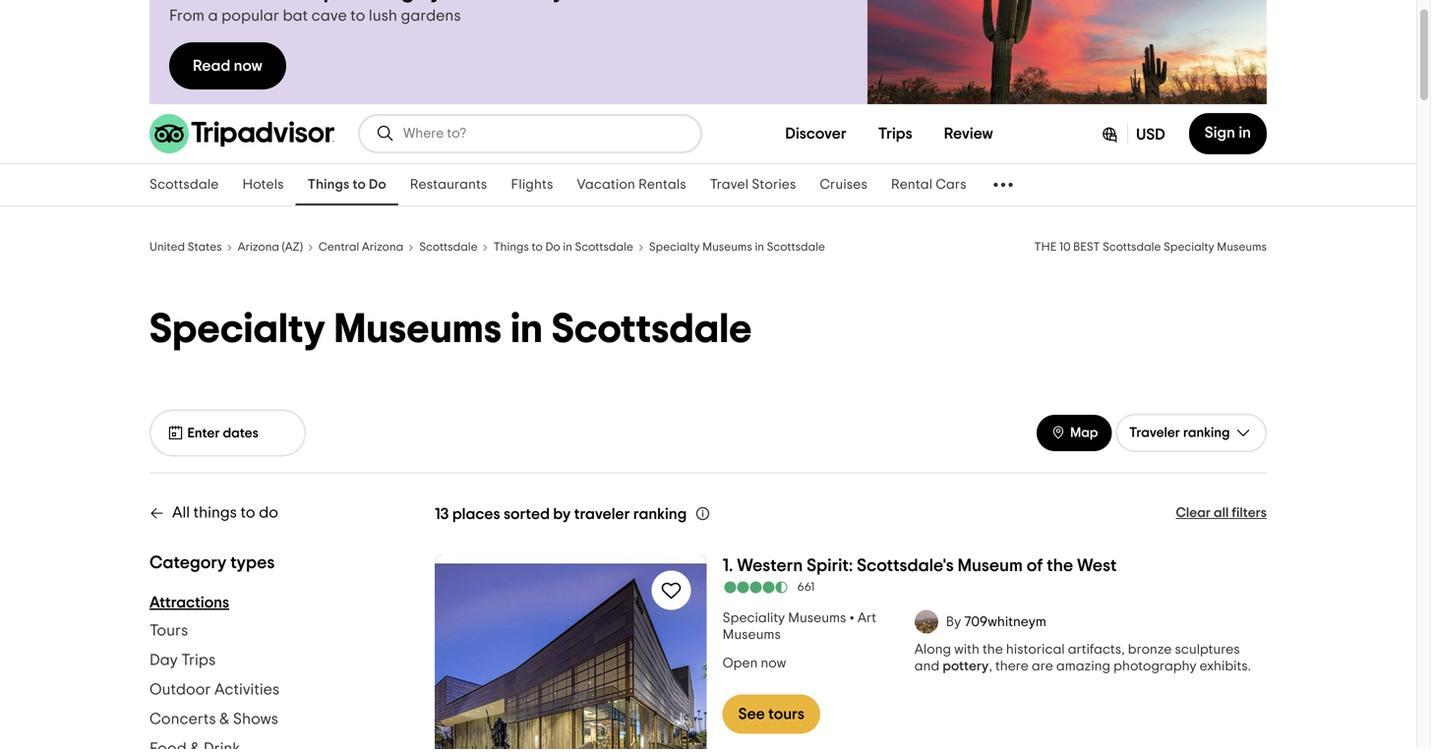 Task type: describe. For each thing, give the bounding box(es) containing it.
concerts & shows link
[[150, 705, 278, 735]]

the
[[1035, 242, 1057, 253]]

along
[[915, 644, 952, 657]]

concerts
[[150, 712, 216, 728]]

by 709whitneym
[[947, 616, 1047, 630]]

types
[[231, 555, 275, 572]]

art
[[858, 612, 877, 626]]

day trips
[[150, 653, 216, 669]]

attractions
[[150, 595, 229, 611]]

sculptures
[[1176, 644, 1241, 657]]

traveler
[[574, 507, 630, 523]]

filters
[[1232, 507, 1268, 521]]

1.
[[723, 558, 734, 575]]

the inside along with the historical artifacts, bronze sculptures and
[[983, 644, 1004, 657]]

speciality museums • art museums
[[723, 612, 877, 643]]

cars
[[936, 178, 967, 192]]

travel stories
[[710, 178, 797, 192]]

see tours link
[[723, 695, 821, 735]]

ranking inside popup button
[[1184, 427, 1231, 440]]

travel
[[710, 178, 749, 192]]

2 horizontal spatial specialty
[[1164, 242, 1215, 253]]

map
[[1071, 427, 1099, 440]]

concerts & shows
[[150, 712, 278, 728]]

tripadvisor image
[[150, 114, 335, 154]]

historical
[[1007, 644, 1065, 657]]

cave
[[312, 8, 347, 24]]

scottsdale's
[[857, 558, 954, 575]]

see tours
[[739, 707, 805, 723]]

bat
[[283, 8, 308, 24]]

central
[[319, 242, 359, 253]]

photography
[[1114, 660, 1197, 674]]

day
[[150, 653, 178, 669]]

clear all filters
[[1177, 507, 1268, 521]]

1 vertical spatial ranking
[[634, 507, 687, 523]]

13 places sorted by traveler ranking
[[435, 507, 687, 523]]

gardens
[[401, 8, 461, 24]]

enter dates button
[[150, 410, 306, 457]]

clear all filters link
[[1177, 492, 1268, 535]]

open now
[[723, 657, 787, 671]]

709whitneym
[[965, 616, 1047, 630]]

review
[[945, 126, 994, 142]]

1 vertical spatial scottsdale link
[[419, 238, 478, 254]]

arizona (az) link
[[238, 238, 303, 254]]

enter dates
[[187, 427, 259, 441]]

now for open now
[[761, 657, 787, 671]]

to down the flights link
[[532, 242, 543, 253]]

do for things to do in scottsdale
[[546, 242, 561, 253]]

to left the lush
[[351, 8, 365, 24]]

rental cars
[[892, 178, 967, 192]]

traveler ranking button
[[1117, 414, 1268, 453]]

Search search field
[[404, 125, 685, 143]]

all things to do link
[[150, 505, 278, 521]]

western
[[737, 558, 803, 575]]

13
[[435, 507, 449, 523]]

central arizona
[[319, 242, 404, 253]]

west
[[1078, 558, 1117, 575]]

from
[[169, 8, 205, 24]]

in down travel stories
[[755, 242, 765, 253]]

discover
[[786, 126, 847, 142]]

flights link
[[499, 164, 565, 206]]

usd
[[1137, 127, 1166, 143]]

0 vertical spatial the
[[1047, 558, 1074, 575]]

read now
[[193, 58, 263, 74]]

10
[[1060, 242, 1071, 253]]

along with the historical artifacts, bronze sculptures and
[[915, 644, 1241, 674]]

do
[[259, 505, 278, 521]]

united states link
[[150, 238, 222, 254]]

save to a trip image
[[660, 579, 684, 603]]

traveler
[[1130, 427, 1181, 440]]

shows
[[233, 712, 278, 728]]

all
[[172, 505, 190, 521]]

arizona (az)
[[238, 242, 303, 253]]

amazing
[[1057, 660, 1111, 674]]

best
[[1074, 242, 1101, 253]]

artifacts,
[[1069, 644, 1126, 657]]

709whitneym image
[[915, 611, 939, 634]]

bronze
[[1129, 644, 1173, 657]]

now for read now
[[234, 58, 263, 74]]

trips button
[[863, 114, 929, 154]]

,
[[989, 660, 993, 674]]

from a popular bat cave to lush gardens
[[169, 8, 461, 24]]

search image
[[376, 124, 396, 144]]

1 vertical spatial specialty museums in scottsdale
[[150, 310, 753, 351]]

1 vertical spatial trips
[[181, 653, 216, 669]]

traveler ranking
[[1130, 427, 1231, 440]]



Task type: locate. For each thing, give the bounding box(es) containing it.
1 horizontal spatial trips
[[879, 126, 913, 142]]

0 horizontal spatial scottsdale link
[[138, 164, 231, 206]]

specialty
[[649, 242, 700, 253], [1164, 242, 1215, 253], [150, 310, 326, 351]]

arizona inside central arizona link
[[362, 242, 404, 253]]

by
[[553, 507, 571, 523]]

now right read
[[234, 58, 263, 74]]

arizona
[[238, 242, 279, 253], [362, 242, 404, 253]]

tours link
[[150, 617, 188, 646]]

do down the flights link
[[546, 242, 561, 253]]

all things to do
[[172, 505, 278, 521]]

in down the things to do in scottsdale
[[511, 310, 543, 351]]

stories
[[752, 178, 797, 192]]

lush
[[369, 8, 398, 24]]

0 vertical spatial specialty museums in scottsdale
[[649, 242, 826, 253]]

things for things to do in scottsdale
[[494, 242, 529, 253]]

0 horizontal spatial do
[[369, 178, 387, 192]]

0 vertical spatial trips
[[879, 126, 913, 142]]

travel stories link
[[699, 164, 808, 206]]

1 vertical spatial now
[[761, 657, 787, 671]]

2 arizona from the left
[[362, 242, 404, 253]]

of
[[1027, 558, 1044, 575]]

to left 'do'
[[241, 505, 256, 521]]

vacation rentals
[[577, 178, 687, 192]]

1 horizontal spatial scottsdale link
[[419, 238, 478, 254]]

0 vertical spatial now
[[234, 58, 263, 74]]

cruises link
[[808, 164, 880, 206]]

hotels
[[243, 178, 284, 192]]

by
[[947, 616, 962, 630]]

the up ,
[[983, 644, 1004, 657]]

0 vertical spatial ranking
[[1184, 427, 1231, 440]]

661
[[798, 582, 815, 594]]

outdoor
[[150, 683, 211, 698]]

trips inside button
[[879, 126, 913, 142]]

scottsdale link down restaurants link
[[419, 238, 478, 254]]

0 horizontal spatial trips
[[181, 653, 216, 669]]

museum
[[958, 558, 1023, 575]]

now right open
[[761, 657, 787, 671]]

1 horizontal spatial arizona
[[362, 242, 404, 253]]

0 horizontal spatial the
[[983, 644, 1004, 657]]

in
[[1239, 125, 1252, 141], [563, 242, 573, 253], [755, 242, 765, 253], [511, 310, 543, 351]]

1 horizontal spatial now
[[761, 657, 787, 671]]

0 horizontal spatial specialty
[[150, 310, 326, 351]]

scottsdale link up united states link
[[138, 164, 231, 206]]

a
[[208, 8, 218, 24]]

speciality
[[723, 612, 786, 626]]

4.5 of 5 bubbles image
[[723, 582, 790, 594]]

see
[[739, 707, 765, 723]]

activities
[[214, 683, 280, 698]]

sign in
[[1205, 125, 1252, 141]]

do
[[369, 178, 387, 192], [546, 242, 561, 253]]

things for things to do
[[308, 178, 350, 192]]

things
[[193, 505, 237, 521]]

sorted
[[504, 507, 550, 523]]

exhibits.
[[1200, 660, 1252, 674]]

spirit:
[[807, 558, 854, 575]]

1 vertical spatial things
[[494, 242, 529, 253]]

restaurants link
[[398, 164, 499, 206]]

(az)
[[282, 242, 303, 253]]

arizona left (az)
[[238, 242, 279, 253]]

now inside 'link'
[[234, 58, 263, 74]]

the right of
[[1047, 558, 1074, 575]]

in down the flights link
[[563, 242, 573, 253]]

now
[[234, 58, 263, 74], [761, 657, 787, 671]]

sign in link
[[1190, 113, 1268, 155]]

trips up rental
[[879, 126, 913, 142]]

do for things to do
[[369, 178, 387, 192]]

1 horizontal spatial the
[[1047, 558, 1074, 575]]

tours
[[150, 623, 188, 639]]

there
[[996, 660, 1029, 674]]

1. western spirit: scottsdale's museum of the west
[[723, 558, 1117, 575]]

read
[[193, 58, 230, 74]]

•
[[850, 612, 855, 626]]

hotels link
[[231, 164, 296, 206]]

1 horizontal spatial ranking
[[1184, 427, 1231, 440]]

things up central
[[308, 178, 350, 192]]

arizona inside arizona (az) link
[[238, 242, 279, 253]]

0 horizontal spatial ranking
[[634, 507, 687, 523]]

outdoor activities link
[[150, 676, 280, 705]]

with
[[955, 644, 980, 657]]

dates
[[223, 427, 259, 441]]

1 arizona from the left
[[238, 242, 279, 253]]

661 link
[[723, 581, 1268, 595]]

709whitneym link
[[965, 616, 1047, 630]]

1 vertical spatial do
[[546, 242, 561, 253]]

central arizona link
[[319, 238, 404, 254]]

day trips link
[[150, 646, 216, 676]]

things down the flights link
[[494, 242, 529, 253]]

the
[[1047, 558, 1074, 575], [983, 644, 1004, 657]]

1 vertical spatial the
[[983, 644, 1004, 657]]

0 horizontal spatial things
[[308, 178, 350, 192]]

pottery , there are amazing photography exhibits.
[[943, 660, 1252, 674]]

rental
[[892, 178, 933, 192]]

ranking
[[1184, 427, 1231, 440], [634, 507, 687, 523]]

vacation
[[577, 178, 636, 192]]

open
[[723, 657, 758, 671]]

tours
[[769, 707, 805, 723]]

0 vertical spatial scottsdale link
[[138, 164, 231, 206]]

None search field
[[360, 116, 701, 152]]

clear
[[1177, 507, 1211, 521]]

popular
[[222, 8, 279, 24]]

entrance to western spirit: scottsdale's museum of the west (photo by bill timmerman, courtesy s image
[[435, 556, 707, 750]]

15 fun and unique things you can only do in phoenix from a popular bat cave to lush gardens read now element
[[150, 0, 1268, 104]]

all
[[1214, 507, 1230, 521]]

the 10 best scottsdale specialty museums
[[1035, 242, 1268, 253]]

0 vertical spatial things
[[308, 178, 350, 192]]

pottery
[[943, 660, 989, 674]]

1 horizontal spatial specialty
[[649, 242, 700, 253]]

1 horizontal spatial things
[[494, 242, 529, 253]]

things
[[308, 178, 350, 192], [494, 242, 529, 253]]

0 horizontal spatial arizona
[[238, 242, 279, 253]]

things to do
[[308, 178, 387, 192]]

united
[[150, 242, 185, 253]]

trips up 'outdoor activities' link
[[181, 653, 216, 669]]

things to do link
[[296, 164, 398, 206]]

0 vertical spatial do
[[369, 178, 387, 192]]

to up central arizona link
[[353, 178, 366, 192]]

in right the sign
[[1239, 125, 1252, 141]]

vacation rentals link
[[565, 164, 699, 206]]

outdoor activities
[[150, 683, 280, 698]]

united states
[[150, 242, 222, 253]]

states
[[188, 242, 222, 253]]

arizona right central
[[362, 242, 404, 253]]

usd button
[[1085, 113, 1182, 155]]

1 horizontal spatial do
[[546, 242, 561, 253]]

things to do in scottsdale link
[[494, 238, 634, 254]]

review button
[[929, 114, 1009, 154]]

sign
[[1205, 125, 1236, 141]]

do down the search image
[[369, 178, 387, 192]]

scottsdale
[[150, 178, 219, 192], [419, 242, 478, 253], [575, 242, 634, 253], [767, 242, 826, 253], [1103, 242, 1162, 253], [552, 310, 753, 351]]

0 horizontal spatial now
[[234, 58, 263, 74]]



Task type: vqa. For each thing, say whether or not it's contained in the screenshot.
Hotels button
no



